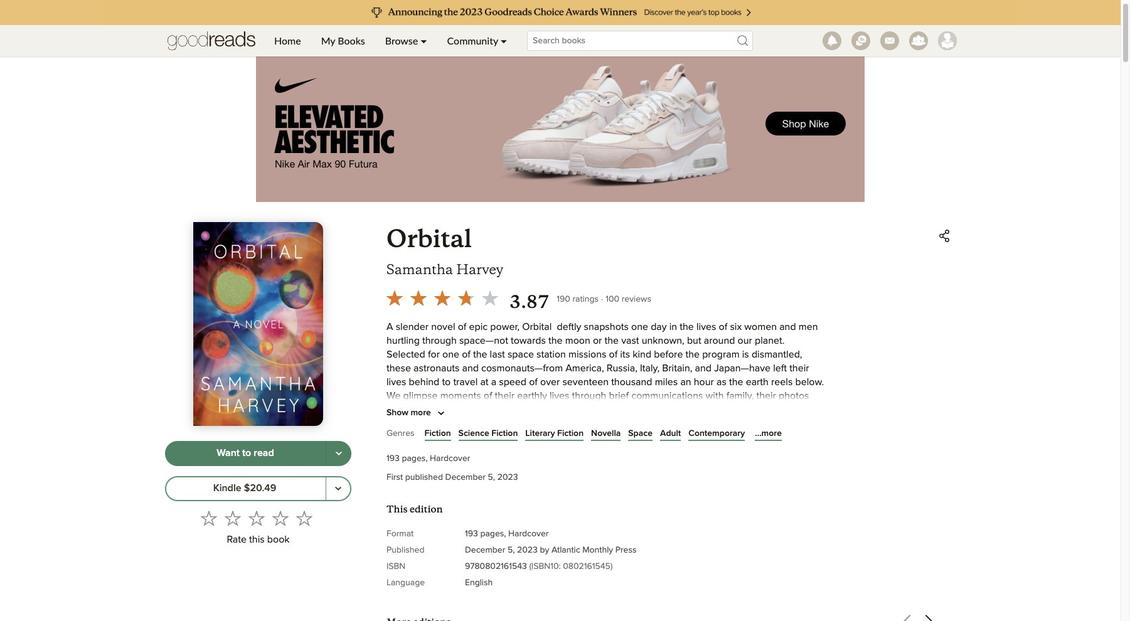Task type: describe. For each thing, give the bounding box(es) containing it.
that
[[745, 418, 762, 428]]

0 horizontal spatial through
[[422, 336, 457, 346]]

9780802161543
[[465, 562, 527, 571]]

record
[[749, 432, 778, 442]]

0 horizontal spatial on
[[584, 473, 595, 483]]

the down breathtakingly
[[598, 473, 612, 483]]

contemporary link
[[689, 427, 745, 440]]

elegy
[[387, 501, 411, 511]]

and down far
[[497, 487, 513, 497]]

space link
[[628, 427, 653, 440]]

1 vertical spatial lives
[[387, 377, 406, 387]]

fiction for literary fiction
[[557, 429, 584, 438]]

rate 5 out of 5 image
[[296, 510, 312, 527]]

and down routines
[[453, 432, 469, 442]]

behold
[[697, 432, 728, 442]]

0 vertical spatial 2023
[[498, 473, 518, 482]]

we up routines
[[452, 404, 465, 415]]

0 vertical spatial an
[[681, 377, 691, 387]]

1 vertical spatial 5,
[[508, 546, 515, 555]]

kindle $20.49
[[213, 484, 276, 494]]

surprisingly
[[690, 459, 741, 470]]

▾ for community ▾
[[501, 35, 507, 46]]

gorgeous,
[[516, 487, 560, 497]]

1 vertical spatial our
[[425, 501, 439, 511]]

marks
[[403, 473, 430, 483]]

literary fiction
[[526, 429, 584, 438]]

sleep,
[[727, 404, 753, 415]]

edition
[[410, 503, 443, 515]]

want to read
[[217, 448, 274, 458]]

english
[[465, 579, 493, 588]]

silent
[[387, 446, 410, 456]]

100
[[606, 295, 620, 304]]

1 horizontal spatial pages,
[[480, 530, 506, 539]]

in down communications
[[664, 404, 672, 415]]

0 horizontal spatial hardcover
[[430, 454, 470, 463]]

up
[[545, 404, 556, 415]]

rating 3.87 out of 5 image
[[383, 286, 502, 310]]

profile image for test dummy. image
[[938, 31, 957, 50]]

station
[[537, 349, 566, 360]]

science fiction link
[[459, 427, 518, 440]]

encrusted
[[537, 473, 581, 483]]

epic
[[469, 322, 488, 332]]

cosmonauts—from
[[481, 363, 563, 373]]

planet
[[614, 473, 642, 483]]

the up civilization
[[461, 459, 475, 470]]

routines
[[440, 418, 476, 428]]

britain,
[[662, 363, 693, 373]]

1 horizontal spatial hardcover
[[508, 530, 549, 539]]

power,
[[490, 322, 520, 332]]

1 vertical spatial a
[[771, 487, 776, 497]]

their down speed
[[495, 391, 515, 401]]

sunsets
[[652, 446, 685, 456]]

dehydrated
[[558, 404, 609, 415]]

book title: orbital element
[[387, 223, 472, 254]]

book
[[267, 535, 290, 545]]

whip
[[521, 404, 542, 415]]

0802161545)
[[563, 562, 613, 571]]

top genres for this book element
[[387, 426, 956, 446]]

1 fiction from the left
[[425, 429, 451, 438]]

astronauts
[[414, 363, 460, 373]]

women
[[745, 322, 777, 332]]

1 vertical spatial as
[[663, 432, 673, 442]]

1 horizontal spatial 193
[[465, 530, 478, 539]]

rate 3 out of 5 image
[[248, 510, 265, 527]]

in right day
[[670, 322, 677, 332]]

1 horizontal spatial are
[[600, 432, 614, 442]]

science fiction
[[459, 429, 518, 438]]

atlantic
[[552, 546, 580, 555]]

1 vertical spatial with
[[617, 432, 635, 442]]

earthly
[[517, 391, 547, 401]]

190 ratings and 100 reviews figure
[[557, 291, 651, 306]]

miles
[[655, 377, 678, 387]]

of up earthly
[[529, 377, 538, 387]]

Search by book title or ISBN text field
[[527, 31, 753, 51]]

and up hour
[[695, 363, 712, 373]]

read
[[254, 448, 274, 458]]

0 horizontal spatial space
[[508, 349, 534, 360]]

the up family,
[[729, 377, 743, 387]]

to up science fiction
[[478, 418, 487, 428]]

kindle
[[213, 484, 241, 494]]

0 horizontal spatial is
[[595, 487, 602, 497]]

190 ratings
[[557, 295, 599, 304]]

below.
[[796, 377, 824, 387]]

or
[[593, 336, 602, 346]]

of up first published december 5, 2023
[[450, 459, 458, 470]]

show
[[387, 409, 409, 418]]

100 reviews
[[606, 295, 651, 304]]

and up awesome in the right of the page
[[632, 446, 649, 456]]

show more button
[[387, 406, 449, 421]]

regimented
[[387, 418, 437, 428]]

discover the winners for the best books of the year in the 2023 goodreads choice awards image
[[104, 0, 1017, 25]]

of up watch
[[484, 391, 492, 401]]

of up "once"
[[548, 446, 557, 456]]

rate 2 out of 5 image
[[224, 510, 241, 527]]

muscles;
[[576, 418, 614, 428]]

these
[[387, 363, 411, 373]]

their down stand
[[781, 432, 800, 442]]

december 5, 2023 by atlantic monthly press
[[465, 546, 637, 555]]

communications
[[632, 391, 703, 401]]

deftly
[[557, 322, 581, 332]]

photos
[[779, 391, 809, 401]]

utter
[[472, 432, 492, 442]]

0 vertical spatial as
[[717, 377, 727, 387]]

of left the six
[[719, 322, 728, 332]]

0 horizontal spatial are
[[509, 459, 523, 470]]

travel
[[453, 377, 478, 387]]

the down the space—not
[[473, 349, 487, 360]]

sunrises
[[593, 446, 630, 456]]

$20.49
[[244, 484, 276, 494]]

talismans;
[[406, 404, 449, 415]]

ratings
[[573, 295, 599, 304]]

free
[[707, 404, 725, 415]]

0 vertical spatial pages,
[[402, 454, 428, 463]]

snapshots
[[584, 322, 629, 332]]

missions
[[569, 349, 607, 360]]

published
[[405, 473, 443, 482]]

japan—have
[[714, 363, 771, 373]]

my books
[[321, 35, 365, 46]]

of left epic
[[458, 322, 467, 332]]

glimpse
[[403, 391, 438, 401]]

moon
[[565, 336, 591, 346]]

them up prevent
[[496, 404, 518, 415]]

and up the bright, on the right
[[730, 432, 747, 442]]

brief
[[609, 391, 629, 401]]

samantha
[[387, 261, 453, 278]]

to inside button
[[242, 448, 251, 458]]

stand
[[781, 418, 805, 428]]

so
[[783, 459, 795, 470]]

9780802161543 (isbn10: 0802161545)
[[465, 562, 613, 571]]

live.
[[702, 473, 719, 483]]

1 vertical spatial 193 pages, hardcover
[[465, 530, 549, 539]]

and down we on the bottom left of the page
[[387, 404, 403, 415]]

reviews
[[622, 295, 651, 304]]

witness
[[632, 418, 665, 428]]

books
[[338, 35, 365, 46]]

...more
[[755, 429, 782, 438]]

advertisement region
[[256, 45, 865, 202]]

to down profound,
[[413, 501, 422, 511]]

average rating of 3.87 stars. figure
[[383, 286, 557, 314]]

we up meditation
[[686, 473, 699, 483]]

the right "or"
[[605, 336, 619, 346]]

of left all,
[[559, 432, 567, 442]]

constellations
[[387, 459, 447, 470]]

blinking
[[754, 446, 789, 456]]

rate this book element
[[165, 506, 351, 550]]

home image
[[168, 25, 255, 56]]

0 vertical spatial orbital
[[387, 223, 472, 254]]

left
[[773, 363, 787, 373]]

1 vertical spatial one
[[443, 349, 459, 360]]

rate 4 out of 5 image
[[272, 510, 288, 527]]

novel
[[431, 322, 455, 332]]

them up "adult"
[[668, 418, 690, 428]]

fiction for science fiction
[[492, 429, 518, 438]]

of left its
[[609, 349, 618, 360]]

1 horizontal spatial on
[[644, 473, 656, 483]]

0 horizontal spatial 193
[[387, 454, 400, 463]]

1 horizontal spatial one
[[631, 322, 648, 332]]

my
[[321, 35, 335, 46]]



Task type: vqa. For each thing, say whether or not it's contained in the screenshot.
the rightmost 5,
yes



Task type: locate. For each thing, give the bounding box(es) containing it.
format
[[387, 530, 414, 539]]

5, down galaxy
[[488, 473, 495, 482]]

day
[[651, 322, 667, 332]]

space—not
[[459, 336, 508, 346]]

orbital inside "a slender novel of epic power, orbital  deftly snapshots one day in the lives of six women and men hurtling through space—not towards the moon or the vast unknown, but around our planet. selected for one of the last space station missions of its kind before the program is dismantled, these astronauts and cosmonauts—from america, russia, italy, britain, and japan—have left their lives behind to travel at a speed of over seventeen thousand miles an hour as the earth reels below. we glimpse moments of their earthly lives through brief communications with family, their photos and talismans; we watch them whip up dehydrated meals, float in gravity-free sleep, and exercise in regimented routines to prevent atrophying muscles; we witness them form bonds that will stand between them and utter solitude. most of all, we are with them as they behold and record their silent blue planet. their experiences of sixteen sunrises and sunsets and the bright, blinking constellations of the galaxy are at once breathtakingly awesome and surprisingly intimate. so are the marks of civilization far below, encrusted on the planet on which we live. profound, contemplative and gorgeous, orbital is an eloquent meditation on space and a moving elegy to our humanity, environment, and planet."
[[563, 487, 592, 497]]

and
[[780, 322, 796, 332], [462, 363, 479, 373], [695, 363, 712, 373], [387, 404, 403, 415], [756, 404, 773, 415], [453, 432, 469, 442], [730, 432, 747, 442], [632, 446, 649, 456], [688, 446, 704, 456], [671, 459, 688, 470], [497, 487, 513, 497], [752, 487, 768, 497], [547, 501, 563, 511]]

1 horizontal spatial planet.
[[566, 501, 596, 511]]

we down meals,
[[616, 418, 629, 428]]

slender
[[396, 322, 429, 332]]

are right so
[[797, 459, 812, 470]]

0 vertical spatial at
[[480, 377, 489, 387]]

form
[[692, 418, 712, 428]]

over
[[540, 377, 560, 387]]

harvey
[[456, 261, 504, 278]]

1 horizontal spatial fiction
[[492, 429, 518, 438]]

0 vertical spatial 193 pages, hardcover
[[387, 454, 470, 463]]

1 vertical spatial 2023
[[517, 546, 538, 555]]

to left read
[[242, 448, 251, 458]]

this
[[249, 535, 265, 545]]

its
[[620, 349, 630, 360]]

fiction link
[[425, 427, 451, 440]]

1 horizontal spatial as
[[717, 377, 727, 387]]

on down breathtakingly
[[584, 473, 595, 483]]

0 horizontal spatial planet.
[[434, 446, 464, 456]]

0 vertical spatial with
[[706, 391, 724, 401]]

their up below.
[[790, 363, 809, 373]]

six
[[730, 322, 742, 332]]

and down intimate.
[[752, 487, 768, 497]]

1 vertical spatial december
[[465, 546, 506, 555]]

one right for at the bottom left
[[443, 349, 459, 360]]

2 horizontal spatial are
[[797, 459, 812, 470]]

2 vertical spatial planet.
[[566, 501, 596, 511]]

0 horizontal spatial with
[[617, 432, 635, 442]]

on down live.
[[709, 487, 720, 497]]

meditation
[[660, 487, 706, 497]]

1 horizontal spatial is
[[742, 349, 749, 360]]

galaxy
[[478, 459, 506, 470]]

and down gorgeous,
[[547, 501, 563, 511]]

2023 down galaxy
[[498, 473, 518, 482]]

december up "9780802161543"
[[465, 546, 506, 555]]

first
[[387, 473, 403, 482]]

bonds
[[715, 418, 743, 428]]

0 horizontal spatial one
[[443, 349, 459, 360]]

0 horizontal spatial an
[[605, 487, 615, 497]]

a
[[387, 322, 393, 332]]

3 fiction from the left
[[557, 429, 584, 438]]

one up vast
[[631, 322, 648, 332]]

at up below,
[[525, 459, 534, 470]]

▾ right the community
[[501, 35, 507, 46]]

0 vertical spatial hardcover
[[430, 454, 470, 463]]

hardcover up first published december 5, 2023
[[430, 454, 470, 463]]

meals,
[[612, 404, 640, 415]]

the
[[680, 322, 694, 332], [549, 336, 563, 346], [605, 336, 619, 346], [473, 349, 487, 360], [686, 349, 700, 360], [729, 377, 743, 387], [707, 446, 721, 456], [461, 459, 475, 470], [387, 473, 401, 483], [598, 473, 612, 483]]

speed
[[499, 377, 527, 387]]

but
[[687, 336, 702, 346]]

our down profound,
[[425, 501, 439, 511]]

1 vertical spatial 193
[[465, 530, 478, 539]]

0 horizontal spatial orbital
[[387, 223, 472, 254]]

0 vertical spatial planet.
[[755, 336, 785, 346]]

1 vertical spatial orbital
[[563, 487, 592, 497]]

pages, up marks
[[402, 454, 428, 463]]

planet. up dismantled,
[[755, 336, 785, 346]]

gravity-
[[675, 404, 707, 415]]

thousand
[[611, 377, 653, 387]]

1 horizontal spatial a
[[771, 487, 776, 497]]

last
[[490, 349, 505, 360]]

of right marks
[[432, 473, 441, 483]]

pages, up "9780802161543"
[[480, 530, 506, 539]]

on down awesome in the right of the page
[[644, 473, 656, 483]]

lives down over
[[550, 391, 570, 401]]

1 horizontal spatial space
[[723, 487, 749, 497]]

▾ inside browse ▾ link
[[421, 35, 427, 46]]

browse
[[385, 35, 418, 46]]

0 vertical spatial lives
[[697, 322, 716, 332]]

0 vertical spatial december
[[445, 473, 486, 482]]

fiction down routines
[[425, 429, 451, 438]]

all,
[[570, 432, 582, 442]]

rating 0 out of 5 group
[[197, 506, 316, 530]]

with up sunrises
[[617, 432, 635, 442]]

5, up "9780802161543"
[[508, 546, 515, 555]]

space down surprisingly
[[723, 487, 749, 497]]

of down the space—not
[[462, 349, 471, 360]]

is down breathtakingly
[[595, 487, 602, 497]]

as right hour
[[717, 377, 727, 387]]

the up profound,
[[387, 473, 401, 483]]

our down the six
[[738, 336, 752, 346]]

1 vertical spatial hardcover
[[508, 530, 549, 539]]

an down planet
[[605, 487, 615, 497]]

planet. down fiction link
[[434, 446, 464, 456]]

space up "cosmonauts—from"
[[508, 349, 534, 360]]

orbital down encrusted
[[563, 487, 592, 497]]

in
[[670, 322, 677, 332], [664, 404, 672, 415], [814, 404, 822, 415]]

and up travel
[[462, 363, 479, 373]]

press
[[616, 546, 637, 555]]

1 ▾ from the left
[[421, 35, 427, 46]]

193 pages, hardcover up published
[[387, 454, 470, 463]]

literary
[[526, 429, 555, 438]]

2 horizontal spatial on
[[709, 487, 720, 497]]

bright,
[[724, 446, 752, 456]]

fiction down prevent
[[492, 429, 518, 438]]

below,
[[506, 473, 534, 483]]

orbital up samantha
[[387, 223, 472, 254]]

0 horizontal spatial as
[[663, 432, 673, 442]]

lives down these
[[387, 377, 406, 387]]

2 fiction from the left
[[492, 429, 518, 438]]

1 horizontal spatial an
[[681, 377, 691, 387]]

reels
[[771, 377, 793, 387]]

1 horizontal spatial with
[[706, 391, 724, 401]]

2023 left by
[[517, 546, 538, 555]]

1 horizontal spatial at
[[525, 459, 534, 470]]

profound,
[[387, 487, 429, 497]]

around
[[704, 336, 735, 346]]

behind
[[409, 377, 440, 387]]

0 horizontal spatial fiction
[[425, 429, 451, 438]]

193 down 'humanity,' at the bottom left
[[465, 530, 478, 539]]

lives up the but
[[697, 322, 716, 332]]

rate 1 out of 5 image
[[201, 510, 217, 527]]

0 vertical spatial one
[[631, 322, 648, 332]]

and up "will"
[[756, 404, 773, 415]]

hurtling
[[387, 336, 420, 346]]

civilization
[[444, 473, 489, 483]]

december up contemplative
[[445, 473, 486, 482]]

through down seventeen
[[572, 391, 607, 401]]

1 horizontal spatial ▾
[[501, 35, 507, 46]]

the up surprisingly
[[707, 446, 721, 456]]

isbn
[[387, 562, 406, 571]]

on
[[584, 473, 595, 483], [644, 473, 656, 483], [709, 487, 720, 497]]

novella
[[591, 429, 621, 438]]

atrophying
[[526, 418, 573, 428]]

None search field
[[517, 31, 763, 51]]

2 horizontal spatial fiction
[[557, 429, 584, 438]]

through down novel
[[422, 336, 457, 346]]

193 up first
[[387, 454, 400, 463]]

0 vertical spatial space
[[508, 349, 534, 360]]

solitude.
[[495, 432, 532, 442]]

most
[[535, 432, 556, 442]]

1 vertical spatial pages,
[[480, 530, 506, 539]]

2 horizontal spatial planet.
[[755, 336, 785, 346]]

the up the but
[[680, 322, 694, 332]]

(isbn10:
[[529, 562, 561, 571]]

0 horizontal spatial at
[[480, 377, 489, 387]]

and up which
[[671, 459, 688, 470]]

this edition
[[387, 503, 443, 515]]

0 vertical spatial through
[[422, 336, 457, 346]]

browse ▾ link
[[375, 25, 437, 56]]

0 horizontal spatial lives
[[387, 377, 406, 387]]

▾ inside community ▾ link
[[501, 35, 507, 46]]

science
[[459, 429, 489, 438]]

adult link
[[660, 427, 681, 440]]

will
[[764, 418, 779, 428]]

the down the but
[[686, 349, 700, 360]]

contemporary
[[689, 429, 745, 438]]

0 horizontal spatial a
[[491, 377, 497, 387]]

far
[[492, 473, 503, 483]]

them down "witness"
[[638, 432, 660, 442]]

their
[[467, 446, 489, 456]]

▾ for browse ▾
[[421, 35, 427, 46]]

0 vertical spatial our
[[738, 336, 752, 346]]

america,
[[566, 363, 604, 373]]

1 vertical spatial an
[[605, 487, 615, 497]]

1 vertical spatial planet.
[[434, 446, 464, 456]]

▾ right browse
[[421, 35, 427, 46]]

1 horizontal spatial our
[[738, 336, 752, 346]]

as up sunsets
[[663, 432, 673, 442]]

a left speed
[[491, 377, 497, 387]]

1 vertical spatial through
[[572, 391, 607, 401]]

breathtakingly
[[561, 459, 624, 470]]

1 horizontal spatial lives
[[550, 391, 570, 401]]

0 horizontal spatial pages,
[[402, 454, 428, 463]]

1 horizontal spatial through
[[572, 391, 607, 401]]

fiction up sixteen
[[557, 429, 584, 438]]

their down earth
[[757, 391, 776, 401]]

193 pages, hardcover down environment,
[[465, 530, 549, 539]]

awesome
[[626, 459, 669, 470]]

kind
[[633, 349, 652, 360]]

1 vertical spatial at
[[525, 459, 534, 470]]

experiences
[[492, 446, 546, 456]]

with up free at the bottom right of the page
[[706, 391, 724, 401]]

my books link
[[311, 25, 375, 56]]

between
[[387, 432, 425, 442]]

planet. down encrusted
[[566, 501, 596, 511]]

community
[[447, 35, 498, 46]]

an down britain,
[[681, 377, 691, 387]]

to
[[442, 377, 451, 387], [478, 418, 487, 428], [242, 448, 251, 458], [413, 501, 422, 511]]

for
[[428, 349, 440, 360]]

3.87
[[510, 291, 549, 313]]

and down they at the right
[[688, 446, 704, 456]]

0 vertical spatial 5,
[[488, 473, 495, 482]]

rate
[[227, 535, 247, 545]]

0 horizontal spatial ▾
[[421, 35, 427, 46]]

0 horizontal spatial 5,
[[488, 473, 495, 482]]

2 vertical spatial lives
[[550, 391, 570, 401]]

1 horizontal spatial 5,
[[508, 546, 515, 555]]

1 vertical spatial space
[[723, 487, 749, 497]]

2 horizontal spatial lives
[[697, 322, 716, 332]]

first published december 5, 2023
[[387, 473, 518, 482]]

pages,
[[402, 454, 428, 463], [480, 530, 506, 539]]

2 ▾ from the left
[[501, 35, 507, 46]]

a left moving
[[771, 487, 776, 497]]

0 vertical spatial a
[[491, 377, 497, 387]]

are down experiences
[[509, 459, 523, 470]]

▾
[[421, 35, 427, 46], [501, 35, 507, 46]]

them up blue
[[428, 432, 450, 442]]

to down astronauts
[[442, 377, 451, 387]]

we down muscles;
[[585, 432, 598, 442]]

are up sunrises
[[600, 432, 614, 442]]

1 horizontal spatial orbital
[[563, 487, 592, 497]]

0 vertical spatial 193
[[387, 454, 400, 463]]

towards
[[511, 336, 546, 346]]

fiction
[[425, 429, 451, 438], [492, 429, 518, 438], [557, 429, 584, 438]]

hour
[[694, 377, 714, 387]]

home
[[274, 35, 301, 46]]

...more button
[[755, 427, 782, 440]]

and left men
[[780, 322, 796, 332]]

literary fiction link
[[526, 427, 584, 440]]

in right exercise
[[814, 404, 822, 415]]

at right travel
[[480, 377, 489, 387]]

december
[[445, 473, 486, 482], [465, 546, 506, 555]]

0 vertical spatial is
[[742, 349, 749, 360]]

the up station
[[549, 336, 563, 346]]

is up japan—have
[[742, 349, 749, 360]]

seventeen
[[563, 377, 609, 387]]

0 horizontal spatial our
[[425, 501, 439, 511]]

1 vertical spatial is
[[595, 487, 602, 497]]



